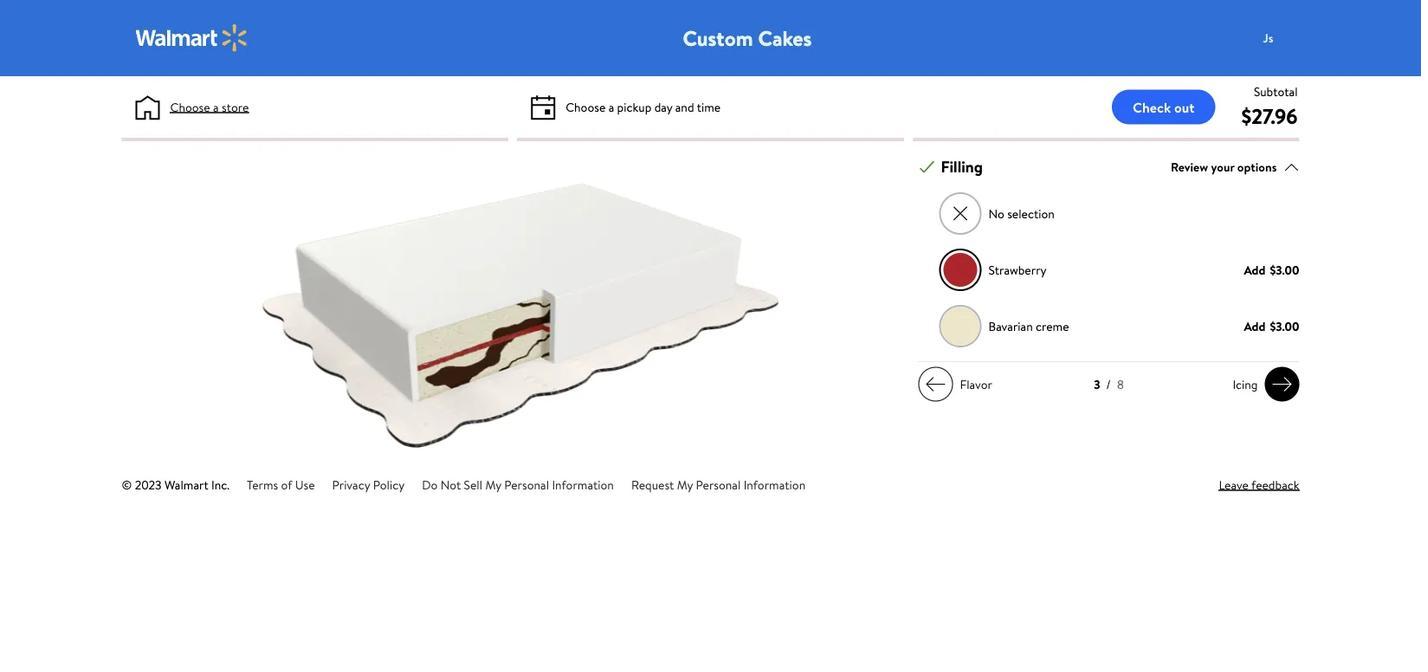 Task type: locate. For each thing, give the bounding box(es) containing it.
information
[[552, 476, 614, 493], [744, 476, 806, 493]]

use
[[295, 476, 315, 493]]

add $3.00
[[1245, 261, 1300, 278], [1245, 318, 1300, 335]]

1 $3.00 from the top
[[1271, 261, 1300, 278]]

1 vertical spatial add
[[1245, 318, 1266, 335]]

choose a store
[[170, 98, 249, 115]]

subtotal $27.96
[[1242, 83, 1298, 130]]

do not sell my personal information
[[422, 476, 614, 493]]

0 vertical spatial $3.00
[[1271, 261, 1300, 278]]

1 vertical spatial add $3.00
[[1245, 318, 1300, 335]]

ok image
[[920, 159, 935, 175]]

1 horizontal spatial a
[[609, 98, 615, 115]]

add for bavarian creme
[[1245, 318, 1266, 335]]

$3.00
[[1271, 261, 1300, 278], [1271, 318, 1300, 335]]

icon for continue arrow image left flavor
[[926, 374, 947, 395]]

1 add $3.00 from the top
[[1245, 261, 1300, 278]]

icon for continue arrow image right icing
[[1272, 374, 1293, 395]]

0 vertical spatial add
[[1245, 261, 1266, 278]]

2 information from the left
[[744, 476, 806, 493]]

add
[[1245, 261, 1266, 278], [1245, 318, 1266, 335]]

feedback
[[1252, 476, 1300, 493]]

icon for continue arrow image
[[926, 374, 947, 395], [1272, 374, 1293, 395]]

2 add $3.00 from the top
[[1245, 318, 1300, 335]]

2 my from the left
[[677, 476, 693, 493]]

2 add from the top
[[1245, 318, 1266, 335]]

and
[[676, 98, 695, 115]]

$27.96
[[1242, 101, 1298, 130]]

0 horizontal spatial personal
[[504, 476, 549, 493]]

a
[[213, 98, 219, 115], [609, 98, 615, 115]]

1 icon for continue arrow image from the left
[[926, 374, 947, 395]]

no
[[989, 205, 1005, 222]]

personal right the sell
[[504, 476, 549, 493]]

$3.00 for strawberry
[[1271, 261, 1300, 278]]

privacy policy
[[332, 476, 405, 493]]

my
[[486, 476, 502, 493], [677, 476, 693, 493]]

personal right request
[[696, 476, 741, 493]]

icon for continue arrow image inside icing "link"
[[1272, 374, 1293, 395]]

2 a from the left
[[609, 98, 615, 115]]

leave
[[1219, 476, 1249, 493]]

2 icon for continue arrow image from the left
[[1272, 374, 1293, 395]]

cakes
[[758, 23, 812, 52]]

do
[[422, 476, 438, 493]]

1 horizontal spatial choose
[[566, 98, 606, 115]]

a left store
[[213, 98, 219, 115]]

0 horizontal spatial my
[[486, 476, 502, 493]]

choose left store
[[170, 98, 210, 115]]

1 horizontal spatial my
[[677, 476, 693, 493]]

a for pickup
[[609, 98, 615, 115]]

a left pickup
[[609, 98, 615, 115]]

bavarian
[[989, 318, 1033, 335]]

1 vertical spatial $3.00
[[1271, 318, 1300, 335]]

personal
[[504, 476, 549, 493], [696, 476, 741, 493]]

1 horizontal spatial personal
[[696, 476, 741, 493]]

1 add from the top
[[1245, 261, 1266, 278]]

choose a store link
[[170, 98, 249, 116]]

check out button
[[1113, 90, 1216, 124]]

leave feedback
[[1219, 476, 1300, 493]]

time
[[697, 98, 721, 115]]

© 2023 walmart inc.
[[122, 476, 230, 493]]

my right the sell
[[486, 476, 502, 493]]

0 horizontal spatial information
[[552, 476, 614, 493]]

request
[[632, 476, 674, 493]]

privacy policy link
[[332, 476, 405, 493]]

options
[[1238, 158, 1278, 175]]

remove image
[[951, 204, 970, 223]]

1 choose from the left
[[170, 98, 210, 115]]

$3.00 for bavarian creme
[[1271, 318, 1300, 335]]

1 horizontal spatial icon for continue arrow image
[[1272, 374, 1293, 395]]

check out
[[1133, 97, 1195, 117]]

0 horizontal spatial choose
[[170, 98, 210, 115]]

inc.
[[211, 476, 230, 493]]

1 horizontal spatial information
[[744, 476, 806, 493]]

my right request
[[677, 476, 693, 493]]

3
[[1095, 376, 1101, 393]]

pickup
[[617, 98, 652, 115]]

subtotal
[[1255, 83, 1298, 100]]

not
[[441, 476, 461, 493]]

review
[[1171, 158, 1209, 175]]

day
[[655, 98, 673, 115]]

flavor
[[960, 376, 993, 393]]

add $3.00 for bavarian creme
[[1245, 318, 1300, 335]]

1 my from the left
[[486, 476, 502, 493]]

your
[[1212, 158, 1235, 175]]

choose
[[170, 98, 210, 115], [566, 98, 606, 115]]

0 horizontal spatial a
[[213, 98, 219, 115]]

1 a from the left
[[213, 98, 219, 115]]

add $3.00 for strawberry
[[1245, 261, 1300, 278]]

request my personal information
[[632, 476, 806, 493]]

terms of use
[[247, 476, 315, 493]]

3 / 8
[[1095, 376, 1124, 393]]

choose left pickup
[[566, 98, 606, 115]]

2 $3.00 from the top
[[1271, 318, 1300, 335]]

0 vertical spatial add $3.00
[[1245, 261, 1300, 278]]

0 horizontal spatial icon for continue arrow image
[[926, 374, 947, 395]]

2 choose from the left
[[566, 98, 606, 115]]

8
[[1118, 376, 1124, 393]]



Task type: vqa. For each thing, say whether or not it's contained in the screenshot.
first Now from the right
no



Task type: describe. For each thing, give the bounding box(es) containing it.
sell
[[464, 476, 483, 493]]

strawberry
[[989, 261, 1047, 278]]

custom cakes
[[683, 23, 812, 52]]

flavor link
[[919, 367, 1000, 402]]

walmart
[[165, 476, 209, 493]]

a for store
[[213, 98, 219, 115]]

do not sell my personal information link
[[422, 476, 614, 493]]

review your options link
[[1171, 155, 1300, 179]]

/
[[1107, 376, 1112, 393]]

icon for continue arrow image inside the flavor 'link'
[[926, 374, 947, 395]]

terms of use link
[[247, 476, 315, 493]]

1 information from the left
[[552, 476, 614, 493]]

add for strawberry
[[1245, 261, 1266, 278]]

filling
[[941, 156, 983, 178]]

bavarian creme
[[989, 318, 1070, 335]]

no selection
[[989, 205, 1055, 222]]

privacy
[[332, 476, 370, 493]]

selection
[[1008, 205, 1055, 222]]

store
[[222, 98, 249, 115]]

js button
[[1252, 21, 1321, 55]]

1 personal from the left
[[504, 476, 549, 493]]

choose for choose a pickup day and time
[[566, 98, 606, 115]]

js
[[1264, 29, 1274, 46]]

2023
[[135, 476, 162, 493]]

choose a pickup day and time
[[566, 98, 721, 115]]

©
[[122, 476, 132, 493]]

choose for choose a store
[[170, 98, 210, 115]]

back to walmart.com image
[[136, 24, 248, 52]]

terms
[[247, 476, 278, 493]]

custom
[[683, 23, 753, 52]]

out
[[1175, 97, 1195, 117]]

creme
[[1036, 318, 1070, 335]]

review your options element
[[1171, 158, 1278, 176]]

up arrow image
[[1285, 159, 1300, 175]]

of
[[281, 476, 292, 493]]

review your options
[[1171, 158, 1278, 175]]

check
[[1133, 97, 1172, 117]]

request my personal information link
[[632, 476, 806, 493]]

policy
[[373, 476, 405, 493]]

icing link
[[1226, 367, 1300, 402]]

2 personal from the left
[[696, 476, 741, 493]]

icing
[[1233, 376, 1259, 393]]

leave feedback button
[[1219, 476, 1300, 494]]



